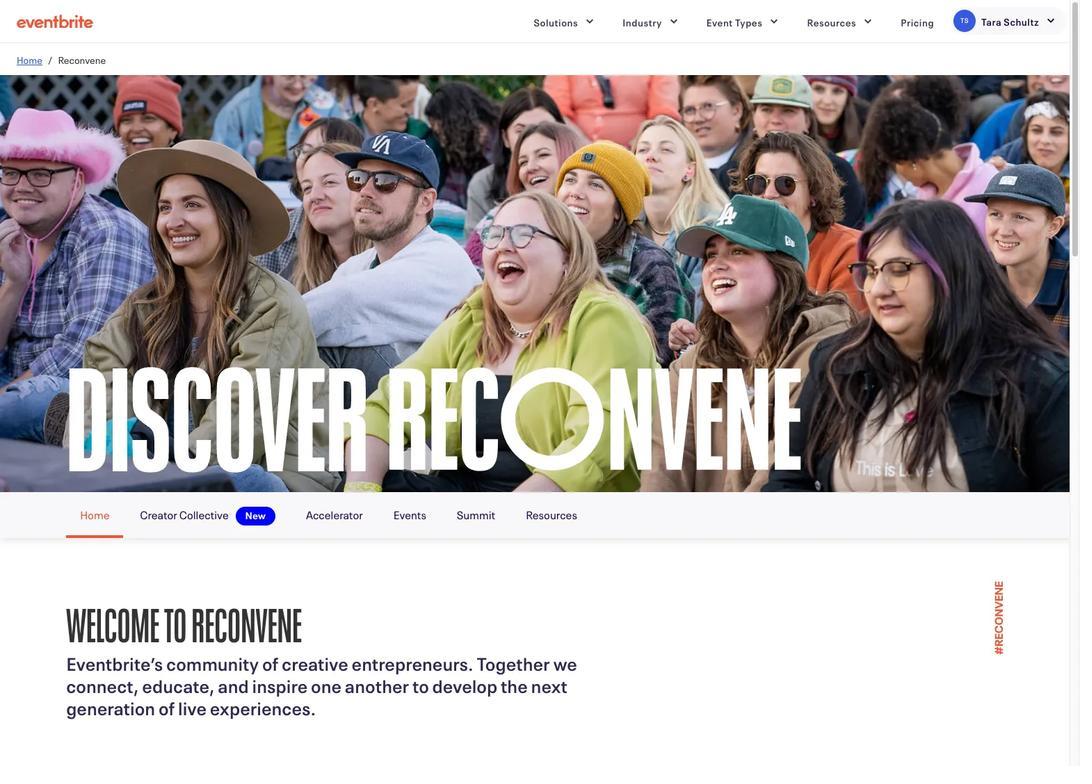 Task type: describe. For each thing, give the bounding box(es) containing it.
creator
[[140, 506, 177, 522]]

0 vertical spatial of
[[262, 649, 278, 675]]

accelerator link
[[292, 492, 377, 536]]

home / reconvene
[[17, 52, 106, 66]]

event
[[706, 14, 733, 28]]

the
[[501, 671, 528, 698]]

summit
[[457, 506, 495, 522]]

one
[[311, 671, 342, 698]]

resources link inside navigation
[[512, 492, 591, 536]]

community
[[166, 649, 259, 675]]

eventbrite image
[[17, 14, 93, 28]]

pricing
[[901, 14, 934, 28]]

1 horizontal spatial to
[[412, 671, 429, 698]]

industry
[[623, 14, 662, 28]]

summit link
[[443, 492, 509, 536]]

creative
[[282, 649, 348, 675]]

generation
[[66, 693, 155, 720]]

home for home / reconvene
[[17, 52, 42, 66]]

0 vertical spatial home link
[[17, 52, 42, 66]]

schultz
[[1004, 14, 1039, 28]]

we
[[553, 649, 577, 675]]

educate,
[[142, 671, 215, 698]]

solutions
[[534, 14, 578, 28]]

solutions link
[[523, 7, 606, 35]]

live
[[178, 693, 207, 720]]

collective
[[179, 506, 229, 522]]

accelerator
[[306, 506, 363, 522]]

0 vertical spatial resources
[[807, 14, 856, 28]]

together
[[477, 649, 550, 675]]

new
[[245, 508, 266, 522]]

another
[[345, 671, 409, 698]]



Task type: vqa. For each thing, say whether or not it's contained in the screenshot.
the peak
no



Task type: locate. For each thing, give the bounding box(es) containing it.
0 horizontal spatial home link
[[17, 52, 42, 66]]

0 vertical spatial reconvene
[[58, 52, 106, 66]]

0 vertical spatial to
[[164, 585, 187, 654]]

events
[[393, 506, 426, 522]]

of right and
[[262, 649, 278, 675]]

1 horizontal spatial reconvene
[[191, 585, 302, 654]]

0 vertical spatial home
[[17, 52, 42, 66]]

home link left creator
[[66, 492, 123, 538]]

1 vertical spatial of
[[158, 693, 175, 720]]

connect,
[[66, 671, 139, 698]]

1 vertical spatial resources
[[526, 506, 577, 522]]

1 vertical spatial to
[[412, 671, 429, 698]]

0 horizontal spatial of
[[158, 693, 175, 720]]

events link
[[380, 492, 440, 536]]

creator collective
[[140, 506, 231, 522]]

welcome to reconvene eventbrite's community of creative entrepreneurs. together we connect, educate, and inspire one another to develop the next generation of live experiences.
[[66, 585, 577, 720]]

1 horizontal spatial home
[[80, 506, 109, 522]]

reconvene for /
[[58, 52, 106, 66]]

types
[[735, 14, 763, 28]]

reconvene up and
[[191, 585, 302, 654]]

eventbrite's
[[66, 649, 163, 675]]

0 horizontal spatial to
[[164, 585, 187, 654]]

entrepreneurs.
[[352, 649, 473, 675]]

0 horizontal spatial resources
[[526, 506, 577, 522]]

industry link
[[612, 7, 690, 35]]

pricing link
[[890, 7, 945, 35]]

and
[[218, 671, 249, 698]]

welcome
[[66, 585, 159, 654]]

home
[[17, 52, 42, 66], [80, 506, 109, 522]]

navigation
[[66, 492, 1003, 538]]

home left /
[[17, 52, 42, 66]]

reconvene for to
[[191, 585, 302, 654]]

resources
[[807, 14, 856, 28], [526, 506, 577, 522]]

home link
[[17, 52, 42, 66], [66, 492, 123, 538]]

of left live
[[158, 693, 175, 720]]

home left creator
[[80, 506, 109, 522]]

0 horizontal spatial reconvene
[[58, 52, 106, 66]]

0 horizontal spatial resources link
[[512, 492, 591, 536]]

to right welcome
[[164, 585, 187, 654]]

1 vertical spatial home link
[[66, 492, 123, 538]]

1 horizontal spatial home link
[[66, 492, 123, 538]]

tara schultz
[[981, 14, 1039, 28]]

event types link
[[695, 7, 790, 35]]

/
[[48, 52, 52, 66]]

tara schultz menu bar
[[951, 7, 1067, 35]]

event types
[[706, 14, 763, 28]]

home for home
[[80, 506, 109, 522]]

to
[[164, 585, 187, 654], [412, 671, 429, 698]]

of
[[262, 649, 278, 675], [158, 693, 175, 720]]

1 vertical spatial resources link
[[512, 492, 591, 536]]

home link left /
[[17, 52, 42, 66]]

resources link
[[796, 7, 884, 35], [512, 492, 591, 536]]

tara
[[981, 14, 1002, 28]]

0 vertical spatial resources link
[[796, 7, 884, 35]]

1 horizontal spatial resources link
[[796, 7, 884, 35]]

1 vertical spatial home
[[80, 506, 109, 522]]

reconvene inside welcome to reconvene eventbrite's community of creative entrepreneurs. together we connect, educate, and inspire one another to develop the next generation of live experiences.
[[191, 585, 302, 654]]

1 horizontal spatial of
[[262, 649, 278, 675]]

1 horizontal spatial resources
[[807, 14, 856, 28]]

reconvene
[[58, 52, 106, 66], [191, 585, 302, 654]]

to right another on the left of page
[[412, 671, 429, 698]]

next
[[531, 671, 568, 698]]

1 vertical spatial reconvene
[[191, 585, 302, 654]]

0 horizontal spatial home
[[17, 52, 42, 66]]

navigation containing home
[[66, 492, 1003, 538]]

develop
[[432, 671, 497, 698]]

experiences.
[[210, 693, 316, 720]]

inspire
[[252, 671, 308, 698]]

reconvene right /
[[58, 52, 106, 66]]



